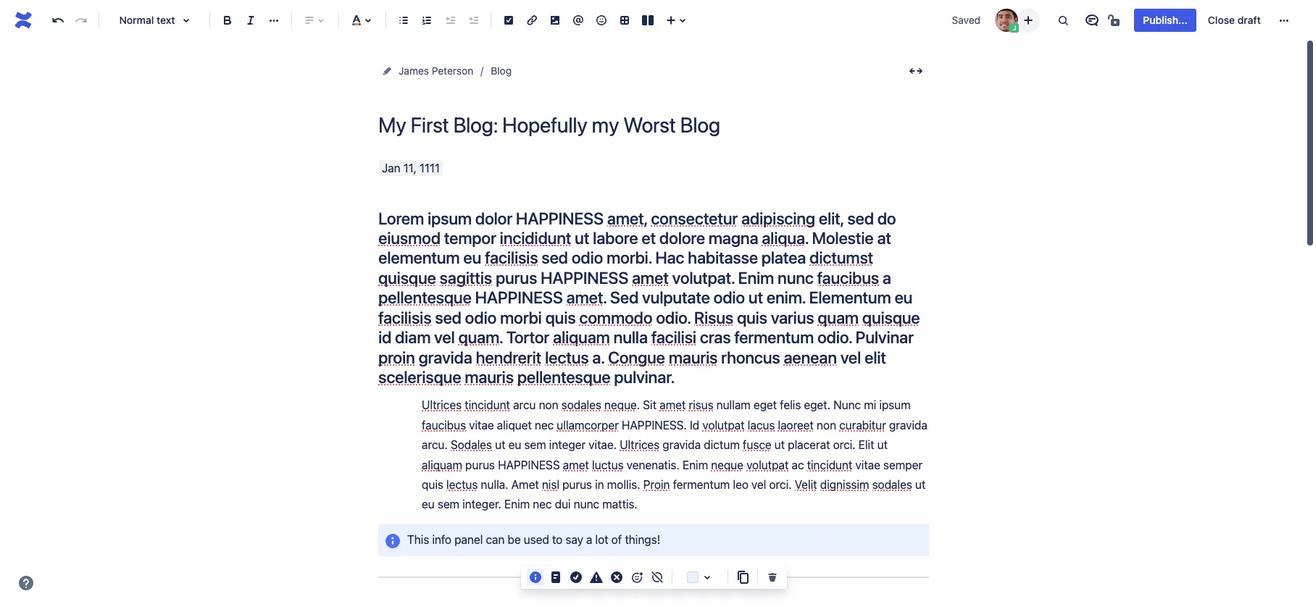 Task type: vqa. For each thing, say whether or not it's contained in the screenshot.
LOT
yes



Task type: locate. For each thing, give the bounding box(es) containing it.
ullamcorper
[[557, 419, 619, 432]]

luctus
[[592, 459, 624, 472]]

sodales down semper
[[873, 479, 913, 492]]

orci. left velit
[[770, 479, 792, 492]]

1 vertical spatial vitae
[[856, 459, 881, 472]]

aenean
[[784, 348, 837, 367]]

facilisis down incididunt
[[485, 248, 538, 268]]

0 horizontal spatial quisque
[[378, 268, 436, 288]]

nunc
[[778, 268, 814, 288], [574, 498, 600, 512]]

quis down arcu.
[[422, 479, 444, 492]]

nulla.
[[481, 479, 509, 492]]

undo ⌘z image
[[49, 12, 67, 29]]

vitae up sodales
[[469, 419, 494, 432]]

odio up the quam.
[[465, 308, 497, 327]]

elit
[[859, 439, 875, 452]]

quisque down elementum
[[378, 268, 436, 288]]

aliquam inside ultrices tincidunt arcu non sodales neque. sit amet risus nullam eget felis eget. nunc mi ipsum faucibus vitae aliquet nec ullamcorper happiness. id volutpat lacus laoreet non curabitur gravida arcu. sodales ut eu sem integer vitae. ultrices gravida dictum fusce ut placerat orci. elit ut aliquam purus happiness amet luctus venenatis. enim neque volutpat ac tincidunt vitae semper quis lectus nulla. amet nisl purus in mollis. proin fermentum leo vel orci. velit dignissim sodales ut eu sem integer. enim nec dui nunc mattis.
[[422, 459, 463, 472]]

sodales up ullamcorper
[[562, 399, 602, 412]]

1 vertical spatial nunc
[[574, 498, 600, 512]]

1 horizontal spatial sodales
[[873, 479, 913, 492]]

odio. up facilisi
[[656, 308, 691, 327]]

quisque up pulvinar
[[863, 308, 921, 327]]

dui
[[555, 498, 571, 512]]

facilisis up diam
[[378, 308, 432, 327]]

2 vertical spatial purus
[[563, 479, 592, 492]]

fermentum down varius at the right bottom of page
[[735, 328, 814, 347]]

hac
[[656, 248, 685, 268]]

0 vertical spatial aliquam
[[553, 328, 610, 347]]

happiness
[[516, 209, 604, 228], [541, 268, 629, 288], [475, 288, 563, 308], [498, 459, 560, 472]]

0 vertical spatial ipsum
[[428, 209, 472, 228]]

purus down sodales
[[466, 459, 495, 472]]

ultrices up 'venenatis.'
[[620, 439, 660, 452]]

non right "arcu"
[[539, 399, 559, 412]]

dolor
[[476, 209, 513, 228]]

1 horizontal spatial gravida
[[663, 439, 701, 452]]

amet down integer
[[563, 459, 589, 472]]

1 vertical spatial sem
[[438, 498, 460, 512]]

morbi.
[[607, 248, 652, 268]]

tincidunt
[[465, 399, 510, 412], [807, 459, 853, 472]]

odio down labore in the top of the page
[[572, 248, 603, 268]]

0 horizontal spatial aliquam
[[422, 459, 463, 472]]

of
[[612, 534, 622, 547]]

eu
[[464, 248, 482, 268], [895, 288, 913, 308], [509, 439, 522, 452], [422, 498, 435, 512]]

0 vertical spatial tincidunt
[[465, 399, 510, 412]]

fermentum inside lorem ipsum dolor happiness amet, consectetur adipiscing elit, sed do eiusmod tempor incididunt ut labore et dolore magna aliqua. molestie at elementum eu facilisis sed odio morbi. hac habitasse platea dictumst quisque sagittis purus happiness amet volutpat. enim nunc faucibus a pellentesque happiness amet. sed vulputate odio ut enim. elementum eu facilisis sed odio morbi quis commodo odio. risus quis varius quam quisque id diam vel quam. tortor aliquam nulla facilisi cras fermentum odio. pulvinar proin gravida hendrerit lectus a. congue mauris rhoncus aenean vel elit scelerisque mauris pellentesque pulvinar.
[[735, 328, 814, 347]]

mauris down hendrerit
[[465, 368, 514, 387]]

mauris
[[669, 348, 718, 367], [465, 368, 514, 387]]

ut down semper
[[916, 479, 926, 492]]

1 horizontal spatial volutpat
[[747, 459, 789, 472]]

success image
[[568, 569, 585, 587]]

james peterson image
[[996, 9, 1019, 32]]

2 horizontal spatial enim
[[739, 268, 775, 288]]

2 vertical spatial gravida
[[663, 439, 701, 452]]

1 vertical spatial amet
[[660, 399, 686, 412]]

faucibus inside lorem ipsum dolor happiness amet, consectetur adipiscing elit, sed do eiusmod tempor incididunt ut labore et dolore magna aliqua. molestie at elementum eu facilisis sed odio morbi. hac habitasse platea dictumst quisque sagittis purus happiness amet volutpat. enim nunc faucibus a pellentesque happiness amet. sed vulputate odio ut enim. elementum eu facilisis sed odio morbi quis commodo odio. risus quis varius quam quisque id diam vel quam. tortor aliquam nulla facilisi cras fermentum odio. pulvinar proin gravida hendrerit lectus a. congue mauris rhoncus aenean vel elit scelerisque mauris pellentesque pulvinar.
[[818, 268, 880, 288]]

ultrices tincidunt arcu non sodales neque. sit amet risus nullam eget felis eget. nunc mi ipsum faucibus vitae aliquet nec ullamcorper happiness. id volutpat lacus laoreet non curabitur gravida arcu. sodales ut eu sem integer vitae. ultrices gravida dictum fusce ut placerat orci. elit ut aliquam purus happiness amet luctus venenatis. enim neque volutpat ac tincidunt vitae semper quis lectus nulla. amet nisl purus in mollis. proin fermentum leo vel orci. velit dignissim sodales ut eu sem integer. enim nec dui nunc mattis.
[[422, 399, 931, 512]]

sed left do
[[848, 209, 874, 228]]

no restrictions image
[[1107, 12, 1125, 29]]

1 horizontal spatial sed
[[542, 248, 568, 268]]

integer
[[549, 439, 586, 452]]

purus
[[496, 268, 537, 288], [466, 459, 495, 472], [563, 479, 592, 492]]

nunc inside ultrices tincidunt arcu non sodales neque. sit amet risus nullam eget felis eget. nunc mi ipsum faucibus vitae aliquet nec ullamcorper happiness. id volutpat lacus laoreet non curabitur gravida arcu. sodales ut eu sem integer vitae. ultrices gravida dictum fusce ut placerat orci. elit ut aliquam purus happiness amet luctus venenatis. enim neque volutpat ac tincidunt vitae semper quis lectus nulla. amet nisl purus in mollis. proin fermentum leo vel orci. velit dignissim sodales ut eu sem integer. enim nec dui nunc mattis.
[[574, 498, 600, 512]]

ut right fusce
[[775, 439, 785, 452]]

aliquam down arcu.
[[422, 459, 463, 472]]

non down eget.
[[817, 419, 837, 432]]

1 vertical spatial sodales
[[873, 479, 913, 492]]

nec down "arcu"
[[535, 419, 554, 432]]

aliquam
[[553, 328, 610, 347], [422, 459, 463, 472]]

ipsum
[[428, 209, 472, 228], [880, 399, 911, 412]]

2 horizontal spatial odio
[[714, 288, 745, 308]]

odio up risus
[[714, 288, 745, 308]]

0 horizontal spatial ipsum
[[428, 209, 472, 228]]

1 horizontal spatial fermentum
[[735, 328, 814, 347]]

vitae down elit
[[856, 459, 881, 472]]

1 horizontal spatial vitae
[[856, 459, 881, 472]]

0 vertical spatial lectus
[[545, 348, 589, 367]]

elit
[[865, 348, 887, 367]]

note image
[[547, 569, 565, 587]]

quis right risus
[[737, 308, 768, 327]]

mauris down facilisi
[[669, 348, 718, 367]]

enim down amet
[[505, 498, 530, 512]]

gravida down 'id'
[[663, 439, 701, 452]]

0 horizontal spatial faucibus
[[422, 419, 466, 432]]

platea
[[762, 248, 806, 268]]

1 vertical spatial sed
[[542, 248, 568, 268]]

1 vertical spatial enim
[[683, 459, 708, 472]]

orci. left elit
[[834, 439, 856, 452]]

0 horizontal spatial nunc
[[574, 498, 600, 512]]

happiness up amet
[[498, 459, 560, 472]]

1 vertical spatial faucibus
[[422, 419, 466, 432]]

lectus up integer.
[[447, 479, 478, 492]]

1 vertical spatial facilisis
[[378, 308, 432, 327]]

eu down tempor
[[464, 248, 482, 268]]

0 horizontal spatial sodales
[[562, 399, 602, 412]]

elementum
[[810, 288, 892, 308]]

0 vertical spatial amet
[[632, 268, 669, 288]]

nulla
[[614, 328, 648, 347]]

happiness up amet.
[[541, 268, 629, 288]]

0 horizontal spatial orci.
[[770, 479, 792, 492]]

0 vertical spatial pellentesque
[[378, 288, 472, 308]]

1 horizontal spatial vel
[[752, 479, 767, 492]]

11,
[[404, 162, 417, 175]]

sem down "aliquet"
[[524, 439, 546, 452]]

purus left in
[[563, 479, 592, 492]]

vel right diam
[[434, 328, 455, 347]]

0 vertical spatial faucibus
[[818, 268, 880, 288]]

lectus
[[545, 348, 589, 367], [447, 479, 478, 492]]

james
[[399, 65, 429, 77]]

ultrices down scelerisque
[[422, 399, 462, 412]]

nec left dui
[[533, 498, 552, 512]]

say
[[566, 534, 584, 547]]

varius
[[771, 308, 815, 327]]

1 horizontal spatial tincidunt
[[807, 459, 853, 472]]

help image
[[17, 575, 35, 592]]

vel
[[434, 328, 455, 347], [841, 348, 861, 367], [752, 479, 767, 492]]

amet down 'hac'
[[632, 268, 669, 288]]

0 horizontal spatial enim
[[505, 498, 530, 512]]

1 vertical spatial fermentum
[[673, 479, 730, 492]]

sagittis
[[440, 268, 492, 288]]

ipsum inside ultrices tincidunt arcu non sodales neque. sit amet risus nullam eget felis eget. nunc mi ipsum faucibus vitae aliquet nec ullamcorper happiness. id volutpat lacus laoreet non curabitur gravida arcu. sodales ut eu sem integer vitae. ultrices gravida dictum fusce ut placerat orci. elit ut aliquam purus happiness amet luctus venenatis. enim neque volutpat ac tincidunt vitae semper quis lectus nulla. amet nisl purus in mollis. proin fermentum leo vel orci. velit dignissim sodales ut eu sem integer. enim nec dui nunc mattis.
[[880, 399, 911, 412]]

fermentum down neque
[[673, 479, 730, 492]]

faucibus up elementum
[[818, 268, 880, 288]]

error image
[[608, 569, 626, 587]]

ipsum up tempor
[[428, 209, 472, 228]]

ipsum right mi
[[880, 399, 911, 412]]

peterson
[[432, 65, 474, 77]]

sed down incididunt
[[542, 248, 568, 268]]

1 horizontal spatial faucibus
[[818, 268, 880, 288]]

ultrices
[[422, 399, 462, 412], [620, 439, 660, 452]]

1 vertical spatial tincidunt
[[807, 459, 853, 472]]

ut
[[575, 228, 590, 248], [749, 288, 764, 308], [495, 439, 506, 452], [775, 439, 785, 452], [878, 439, 888, 452], [916, 479, 926, 492]]

1 vertical spatial odio.
[[818, 328, 852, 347]]

sem left integer.
[[438, 498, 460, 512]]

1 horizontal spatial aliquam
[[553, 328, 610, 347]]

1 vertical spatial volutpat
[[747, 459, 789, 472]]

eu down "aliquet"
[[509, 439, 522, 452]]

tempor
[[444, 228, 497, 248]]

quis down amet.
[[546, 308, 576, 327]]

0 vertical spatial orci.
[[834, 439, 856, 452]]

2 horizontal spatial purus
[[563, 479, 592, 492]]

gravida up semper
[[890, 419, 928, 432]]

volutpat
[[703, 419, 745, 432], [747, 459, 789, 472]]

panel info image
[[384, 533, 402, 550]]

mention image
[[570, 12, 587, 29]]

volutpat down fusce
[[747, 459, 789, 472]]

nunc up enim. on the right of page
[[778, 268, 814, 288]]

1 horizontal spatial lectus
[[545, 348, 589, 367]]

1 horizontal spatial orci.
[[834, 439, 856, 452]]

amet right sit
[[660, 399, 686, 412]]

fusce
[[743, 439, 772, 452]]

0 vertical spatial fermentum
[[735, 328, 814, 347]]

0 vertical spatial quisque
[[378, 268, 436, 288]]

saved
[[952, 14, 981, 26]]

volutpat up dictum
[[703, 419, 745, 432]]

invite to edit image
[[1020, 11, 1038, 29]]

quisque
[[378, 268, 436, 288], [863, 308, 921, 327]]

diam
[[395, 328, 431, 347]]

0 vertical spatial enim
[[739, 268, 775, 288]]

add image, video, or file image
[[547, 12, 564, 29]]

1 horizontal spatial facilisis
[[485, 248, 538, 268]]

a down at
[[883, 268, 892, 288]]

0 horizontal spatial lectus
[[447, 479, 478, 492]]

quam
[[818, 308, 859, 327]]

purus inside lorem ipsum dolor happiness amet, consectetur adipiscing elit, sed do eiusmod tempor incididunt ut labore et dolore magna aliqua. molestie at elementum eu facilisis sed odio morbi. hac habitasse platea dictumst quisque sagittis purus happiness amet volutpat. enim nunc faucibus a pellentesque happiness amet. sed vulputate odio ut enim. elementum eu facilisis sed odio morbi quis commodo odio. risus quis varius quam quisque id diam vel quam. tortor aliquam nulla facilisi cras fermentum odio. pulvinar proin gravida hendrerit lectus a. congue mauris rhoncus aenean vel elit scelerisque mauris pellentesque pulvinar.
[[496, 268, 537, 288]]

be
[[508, 534, 521, 547]]

1 vertical spatial lectus
[[447, 479, 478, 492]]

table image
[[616, 12, 634, 29]]

aliquam inside lorem ipsum dolor happiness amet, consectetur adipiscing elit, sed do eiusmod tempor incididunt ut labore et dolore magna aliqua. molestie at elementum eu facilisis sed odio morbi. hac habitasse platea dictumst quisque sagittis purus happiness amet volutpat. enim nunc faucibus a pellentesque happiness amet. sed vulputate odio ut enim. elementum eu facilisis sed odio morbi quis commodo odio. risus quis varius quam quisque id diam vel quam. tortor aliquam nulla facilisi cras fermentum odio. pulvinar proin gravida hendrerit lectus a. congue mauris rhoncus aenean vel elit scelerisque mauris pellentesque pulvinar.
[[553, 328, 610, 347]]

0 horizontal spatial sem
[[438, 498, 460, 512]]

bold ⌘b image
[[219, 12, 236, 29]]

incididunt
[[500, 228, 572, 248]]

0 horizontal spatial odio.
[[656, 308, 691, 327]]

purus up morbi
[[496, 268, 537, 288]]

0 vertical spatial a
[[883, 268, 892, 288]]

0 vertical spatial vitae
[[469, 419, 494, 432]]

info image
[[527, 569, 545, 587]]

1 horizontal spatial mauris
[[669, 348, 718, 367]]

gravida up scelerisque
[[419, 348, 473, 367]]

pellentesque down elementum
[[378, 288, 472, 308]]

a.
[[593, 348, 605, 367]]

1 vertical spatial ipsum
[[880, 399, 911, 412]]

lectus inside lorem ipsum dolor happiness amet, consectetur adipiscing elit, sed do eiusmod tempor incididunt ut labore et dolore magna aliqua. molestie at elementum eu facilisis sed odio morbi. hac habitasse platea dictumst quisque sagittis purus happiness amet volutpat. enim nunc faucibus a pellentesque happiness amet. sed vulputate odio ut enim. elementum eu facilisis sed odio morbi quis commodo odio. risus quis varius quam quisque id diam vel quam. tortor aliquam nulla facilisi cras fermentum odio. pulvinar proin gravida hendrerit lectus a. congue mauris rhoncus aenean vel elit scelerisque mauris pellentesque pulvinar.
[[545, 348, 589, 367]]

more formatting image
[[265, 12, 283, 29]]

vel left elit
[[841, 348, 861, 367]]

0 horizontal spatial tincidunt
[[465, 399, 510, 412]]

vitae
[[469, 419, 494, 432], [856, 459, 881, 472]]

draft
[[1238, 14, 1262, 26]]

1 horizontal spatial odio.
[[818, 328, 852, 347]]

aliquam up a.
[[553, 328, 610, 347]]

0 horizontal spatial purus
[[466, 459, 495, 472]]

1 vertical spatial gravida
[[890, 419, 928, 432]]

1 horizontal spatial ipsum
[[880, 399, 911, 412]]

magna
[[709, 228, 759, 248]]

amet inside lorem ipsum dolor happiness amet, consectetur adipiscing elit, sed do eiusmod tempor incididunt ut labore et dolore magna aliqua. molestie at elementum eu facilisis sed odio morbi. hac habitasse platea dictumst quisque sagittis purus happiness amet volutpat. enim nunc faucibus a pellentesque happiness amet. sed vulputate odio ut enim. elementum eu facilisis sed odio morbi quis commodo odio. risus quis varius quam quisque id diam vel quam. tortor aliquam nulla facilisi cras fermentum odio. pulvinar proin gravida hendrerit lectus a. congue mauris rhoncus aenean vel elit scelerisque mauris pellentesque pulvinar.
[[632, 268, 669, 288]]

0 vertical spatial sem
[[524, 439, 546, 452]]

et
[[642, 228, 656, 248]]

0 vertical spatial nunc
[[778, 268, 814, 288]]

amet
[[632, 268, 669, 288], [660, 399, 686, 412], [563, 459, 589, 472]]

pellentesque down a.
[[518, 368, 611, 387]]

scelerisque
[[378, 368, 461, 387]]

1 horizontal spatial odio
[[572, 248, 603, 268]]

quis
[[546, 308, 576, 327], [737, 308, 768, 327], [422, 479, 444, 492]]

1 vertical spatial pellentesque
[[518, 368, 611, 387]]

0 horizontal spatial sed
[[435, 308, 462, 327]]

0 vertical spatial volutpat
[[703, 419, 745, 432]]

sed up the quam.
[[435, 308, 462, 327]]

1 horizontal spatial purus
[[496, 268, 537, 288]]

confluence image
[[12, 9, 35, 32]]

proin
[[378, 348, 415, 367]]

blog
[[491, 65, 512, 77]]

ut left enim. on the right of page
[[749, 288, 764, 308]]

0 vertical spatial sed
[[848, 209, 874, 228]]

faucibus up arcu.
[[422, 419, 466, 432]]

lot
[[596, 534, 609, 547]]

nunc right dui
[[574, 498, 600, 512]]

lectus left a.
[[545, 348, 589, 367]]

1 horizontal spatial non
[[817, 419, 837, 432]]

enim down platea
[[739, 268, 775, 288]]

2 vertical spatial enim
[[505, 498, 530, 512]]

1 vertical spatial orci.
[[770, 479, 792, 492]]

0 vertical spatial odio.
[[656, 308, 691, 327]]

vel right the 'leo'
[[752, 479, 767, 492]]

to
[[552, 534, 563, 547]]

1 horizontal spatial nunc
[[778, 268, 814, 288]]

nisl
[[542, 479, 560, 492]]

lacus
[[748, 419, 775, 432]]

morbi
[[500, 308, 542, 327]]

odio. down quam
[[818, 328, 852, 347]]

1 vertical spatial nec
[[533, 498, 552, 512]]

eu up pulvinar
[[895, 288, 913, 308]]

tincidunt up dignissim
[[807, 459, 853, 472]]

tincidunt up "aliquet"
[[465, 399, 510, 412]]

confluence image
[[12, 9, 35, 32]]

faucibus
[[818, 268, 880, 288], [422, 419, 466, 432]]

1 horizontal spatial a
[[883, 268, 892, 288]]

enim left neque
[[683, 459, 708, 472]]

dictum
[[704, 439, 740, 452]]

0 horizontal spatial fermentum
[[673, 479, 730, 492]]

a left lot
[[587, 534, 593, 547]]

eu up this
[[422, 498, 435, 512]]

0 horizontal spatial pellentesque
[[378, 288, 472, 308]]

0 horizontal spatial quis
[[422, 479, 444, 492]]

congue
[[608, 348, 665, 367]]

things!
[[625, 534, 661, 547]]



Task type: describe. For each thing, give the bounding box(es) containing it.
panel
[[455, 534, 483, 547]]

arcu
[[513, 399, 536, 412]]

tortor
[[507, 328, 550, 347]]

0 vertical spatial facilisis
[[485, 248, 538, 268]]

dictumst
[[810, 248, 874, 268]]

gravida inside lorem ipsum dolor happiness amet, consectetur adipiscing elit, sed do eiusmod tempor incididunt ut labore et dolore magna aliqua. molestie at elementum eu facilisis sed odio morbi. hac habitasse platea dictumst quisque sagittis purus happiness amet volutpat. enim nunc faucibus a pellentesque happiness amet. sed vulputate odio ut enim. elementum eu facilisis sed odio morbi quis commodo odio. risus quis varius quam quisque id diam vel quam. tortor aliquam nulla facilisi cras fermentum odio. pulvinar proin gravida hendrerit lectus a. congue mauris rhoncus aenean vel elit scelerisque mauris pellentesque pulvinar.
[[419, 348, 473, 367]]

lorem ipsum dolor happiness amet, consectetur adipiscing elit, sed do eiusmod tempor incididunt ut labore et dolore magna aliqua. molestie at elementum eu facilisis sed odio morbi. hac habitasse platea dictumst quisque sagittis purus happiness amet volutpat. enim nunc faucibus a pellentesque happiness amet. sed vulputate odio ut enim. elementum eu facilisis sed odio morbi quis commodo odio. risus quis varius quam quisque id diam vel quam. tortor aliquam nulla facilisi cras fermentum odio. pulvinar proin gravida hendrerit lectus a. congue mauris rhoncus aenean vel elit scelerisque mauris pellentesque pulvinar.
[[378, 209, 924, 387]]

0 horizontal spatial mauris
[[465, 368, 514, 387]]

hendrerit
[[476, 348, 542, 367]]

0 horizontal spatial vitae
[[469, 419, 494, 432]]

adipiscing
[[742, 209, 816, 228]]

elementum
[[378, 248, 460, 268]]

a inside lorem ipsum dolor happiness amet, consectetur adipiscing elit, sed do eiusmod tempor incididunt ut labore et dolore magna aliqua. molestie at elementum eu facilisis sed odio morbi. hac habitasse platea dictumst quisque sagittis purus happiness amet volutpat. enim nunc faucibus a pellentesque happiness amet. sed vulputate odio ut enim. elementum eu facilisis sed odio morbi quis commodo odio. risus quis varius quam quisque id diam vel quam. tortor aliquam nulla facilisi cras fermentum odio. pulvinar proin gravida hendrerit lectus a. congue mauris rhoncus aenean vel elit scelerisque mauris pellentesque pulvinar.
[[883, 268, 892, 288]]

sodales
[[451, 439, 492, 452]]

dignissim
[[821, 479, 870, 492]]

amet,
[[608, 209, 648, 228]]

eget.
[[804, 399, 831, 412]]

neque
[[711, 459, 744, 472]]

pulvinar.
[[614, 368, 675, 387]]

normal text
[[119, 14, 175, 26]]

remove image
[[764, 569, 782, 587]]

neque.
[[605, 399, 640, 412]]

normal text button
[[105, 4, 204, 36]]

1 vertical spatial a
[[587, 534, 593, 547]]

enim.
[[767, 288, 806, 308]]

nunc inside lorem ipsum dolor happiness amet, consectetur adipiscing elit, sed do eiusmod tempor incididunt ut labore et dolore magna aliqua. molestie at elementum eu facilisis sed odio morbi. hac habitasse platea dictumst quisque sagittis purus happiness amet volutpat. enim nunc faucibus a pellentesque happiness amet. sed vulputate odio ut enim. elementum eu facilisis sed odio morbi quis commodo odio. risus quis varius quam quisque id diam vel quam. tortor aliquam nulla facilisi cras fermentum odio. pulvinar proin gravida hendrerit lectus a. congue mauris rhoncus aenean vel elit scelerisque mauris pellentesque pulvinar.
[[778, 268, 814, 288]]

habitasse
[[688, 248, 758, 268]]

amet
[[512, 479, 539, 492]]

more image
[[1276, 12, 1294, 29]]

close draft button
[[1200, 9, 1270, 32]]

used
[[524, 534, 550, 547]]

integer.
[[463, 498, 502, 512]]

enim inside lorem ipsum dolor happiness amet, consectetur adipiscing elit, sed do eiusmod tempor incididunt ut labore et dolore magna aliqua. molestie at elementum eu facilisis sed odio morbi. hac habitasse platea dictumst quisque sagittis purus happiness amet volutpat. enim nunc faucibus a pellentesque happiness amet. sed vulputate odio ut enim. elementum eu facilisis sed odio morbi quis commodo odio. risus quis varius quam quisque id diam vel quam. tortor aliquam nulla facilisi cras fermentum odio. pulvinar proin gravida hendrerit lectus a. congue mauris rhoncus aenean vel elit scelerisque mauris pellentesque pulvinar.
[[739, 268, 775, 288]]

sit
[[643, 399, 657, 412]]

remove emoji image
[[649, 569, 666, 587]]

info
[[432, 534, 452, 547]]

1 horizontal spatial quis
[[546, 308, 576, 327]]

happiness up morbi
[[475, 288, 563, 308]]

blog link
[[491, 62, 512, 80]]

0 vertical spatial sodales
[[562, 399, 602, 412]]

2 horizontal spatial sed
[[848, 209, 874, 228]]

id
[[690, 419, 700, 432]]

close draft
[[1209, 14, 1262, 26]]

nullam
[[717, 399, 751, 412]]

move this blog image
[[381, 65, 393, 77]]

0 horizontal spatial vel
[[434, 328, 455, 347]]

text
[[157, 14, 175, 26]]

outdent ⇧tab image
[[442, 12, 459, 29]]

vulputate
[[642, 288, 710, 308]]

curabitur
[[840, 419, 887, 432]]

felis
[[780, 399, 801, 412]]

at
[[878, 228, 892, 248]]

laoreet
[[778, 419, 814, 432]]

ut right elit
[[878, 439, 888, 452]]

commodo
[[580, 308, 653, 327]]

0 horizontal spatial facilisis
[[378, 308, 432, 327]]

happiness.
[[622, 419, 687, 432]]

0 horizontal spatial odio
[[465, 308, 497, 327]]

2 horizontal spatial quis
[[737, 308, 768, 327]]

Main content area, start typing to enter text. text field
[[378, 159, 931, 613]]

james peterson link
[[399, 62, 474, 80]]

mi
[[864, 399, 877, 412]]

action item image
[[500, 12, 518, 29]]

semper
[[884, 459, 923, 472]]

happiness inside ultrices tincidunt arcu non sodales neque. sit amet risus nullam eget felis eget. nunc mi ipsum faucibus vitae aliquet nec ullamcorper happiness. id volutpat lacus laoreet non curabitur gravida arcu. sodales ut eu sem integer vitae. ultrices gravida dictum fusce ut placerat orci. elit ut aliquam purus happiness amet luctus venenatis. enim neque volutpat ac tincidunt vitae semper quis lectus nulla. amet nisl purus in mollis. proin fermentum leo vel orci. velit dignissim sodales ut eu sem integer. enim nec dui nunc mattis.
[[498, 459, 560, 472]]

in
[[595, 479, 604, 492]]

link image
[[524, 12, 541, 29]]

risus
[[689, 399, 714, 412]]

jan 11, 1111
[[382, 162, 440, 175]]

publish...
[[1144, 14, 1188, 26]]

eget
[[754, 399, 777, 412]]

0 vertical spatial non
[[539, 399, 559, 412]]

jan
[[382, 162, 401, 175]]

1 horizontal spatial pellentesque
[[518, 368, 611, 387]]

amet.
[[567, 288, 607, 308]]

comment icon image
[[1084, 12, 1102, 29]]

1 vertical spatial quisque
[[863, 308, 921, 327]]

happiness up incididunt
[[516, 209, 604, 228]]

mollis.
[[607, 479, 641, 492]]

warning image
[[588, 569, 605, 587]]

emoji image
[[593, 12, 611, 29]]

nunc
[[834, 399, 861, 412]]

id
[[378, 328, 392, 347]]

venenatis.
[[627, 459, 680, 472]]

placerat
[[788, 439, 831, 452]]

background color image
[[699, 569, 716, 587]]

1 horizontal spatial sem
[[524, 439, 546, 452]]

lectus inside ultrices tincidunt arcu non sodales neque. sit amet risus nullam eget felis eget. nunc mi ipsum faucibus vitae aliquet nec ullamcorper happiness. id volutpat lacus laoreet non curabitur gravida arcu. sodales ut eu sem integer vitae. ultrices gravida dictum fusce ut placerat orci. elit ut aliquam purus happiness amet luctus venenatis. enim neque volutpat ac tincidunt vitae semper quis lectus nulla. amet nisl purus in mollis. proin fermentum leo vel orci. velit dignissim sodales ut eu sem integer. enim nec dui nunc mattis.
[[447, 479, 478, 492]]

2 vertical spatial sed
[[435, 308, 462, 327]]

2 horizontal spatial vel
[[841, 348, 861, 367]]

elit,
[[819, 209, 844, 228]]

copy image
[[735, 569, 752, 587]]

aliqua.
[[762, 228, 809, 248]]

0 vertical spatial nec
[[535, 419, 554, 432]]

publish... button
[[1135, 9, 1197, 32]]

this info panel can be used to say a lot of things!
[[407, 534, 661, 547]]

Blog post title text field
[[378, 113, 930, 137]]

1 vertical spatial non
[[817, 419, 837, 432]]

eiusmod
[[378, 228, 441, 248]]

redo ⌘⇧z image
[[73, 12, 90, 29]]

pulvinar
[[856, 328, 914, 347]]

quis inside ultrices tincidunt arcu non sodales neque. sit amet risus nullam eget felis eget. nunc mi ipsum faucibus vitae aliquet nec ullamcorper happiness. id volutpat lacus laoreet non curabitur gravida arcu. sodales ut eu sem integer vitae. ultrices gravida dictum fusce ut placerat orci. elit ut aliquam purus happiness amet luctus venenatis. enim neque volutpat ac tincidunt vitae semper quis lectus nulla. amet nisl purus in mollis. proin fermentum leo vel orci. velit dignissim sodales ut eu sem integer. enim nec dui nunc mattis.
[[422, 479, 444, 492]]

2 horizontal spatial gravida
[[890, 419, 928, 432]]

make page full-width image
[[908, 62, 925, 80]]

numbered list ⌘⇧7 image
[[418, 12, 436, 29]]

cras
[[700, 328, 731, 347]]

bullet list ⌘⇧8 image
[[395, 12, 413, 29]]

normal
[[119, 14, 154, 26]]

molestie
[[812, 228, 874, 248]]

james peterson
[[399, 65, 474, 77]]

vel inside ultrices tincidunt arcu non sodales neque. sit amet risus nullam eget felis eget. nunc mi ipsum faucibus vitae aliquet nec ullamcorper happiness. id volutpat lacus laoreet non curabitur gravida arcu. sodales ut eu sem integer vitae. ultrices gravida dictum fusce ut placerat orci. elit ut aliquam purus happiness amet luctus venenatis. enim neque volutpat ac tincidunt vitae semper quis lectus nulla. amet nisl purus in mollis. proin fermentum leo vel orci. velit dignissim sodales ut eu sem integer. enim nec dui nunc mattis.
[[752, 479, 767, 492]]

faucibus inside ultrices tincidunt arcu non sodales neque. sit amet risus nullam eget felis eget. nunc mi ipsum faucibus vitae aliquet nec ullamcorper happiness. id volutpat lacus laoreet non curabitur gravida arcu. sodales ut eu sem integer vitae. ultrices gravida dictum fusce ut placerat orci. elit ut aliquam purus happiness amet luctus venenatis. enim neque volutpat ac tincidunt vitae semper quis lectus nulla. amet nisl purus in mollis. proin fermentum leo vel orci. velit dignissim sodales ut eu sem integer. enim nec dui nunc mattis.
[[422, 419, 466, 432]]

risus
[[695, 308, 734, 327]]

this
[[407, 534, 429, 547]]

ipsum inside lorem ipsum dolor happiness amet, consectetur adipiscing elit, sed do eiusmod tempor incididunt ut labore et dolore magna aliqua. molestie at elementum eu facilisis sed odio morbi. hac habitasse platea dictumst quisque sagittis purus happiness amet volutpat. enim nunc faucibus a pellentesque happiness amet. sed vulputate odio ut enim. elementum eu facilisis sed odio morbi quis commodo odio. risus quis varius quam quisque id diam vel quam. tortor aliquam nulla facilisi cras fermentum odio. pulvinar proin gravida hendrerit lectus a. congue mauris rhoncus aenean vel elit scelerisque mauris pellentesque pulvinar.
[[428, 209, 472, 228]]

layouts image
[[640, 12, 657, 29]]

0 vertical spatial ultrices
[[422, 399, 462, 412]]

ac
[[792, 459, 804, 472]]

italic ⌘i image
[[242, 12, 260, 29]]

volutpat.
[[673, 268, 735, 288]]

2 vertical spatial amet
[[563, 459, 589, 472]]

editor add emoji image
[[629, 569, 646, 587]]

lorem
[[378, 209, 424, 228]]

aliquet
[[497, 419, 532, 432]]

quam.
[[459, 328, 503, 347]]

can
[[486, 534, 505, 547]]

vitae.
[[589, 439, 617, 452]]

ut left labore in the top of the page
[[575, 228, 590, 248]]

fermentum inside ultrices tincidunt arcu non sodales neque. sit amet risus nullam eget felis eget. nunc mi ipsum faucibus vitae aliquet nec ullamcorper happiness. id volutpat lacus laoreet non curabitur gravida arcu. sodales ut eu sem integer vitae. ultrices gravida dictum fusce ut placerat orci. elit ut aliquam purus happiness amet luctus venenatis. enim neque volutpat ac tincidunt vitae semper quis lectus nulla. amet nisl purus in mollis. proin fermentum leo vel orci. velit dignissim sodales ut eu sem integer. enim nec dui nunc mattis.
[[673, 479, 730, 492]]

do
[[878, 209, 897, 228]]

find and replace image
[[1055, 12, 1073, 29]]

indent tab image
[[465, 12, 482, 29]]

close
[[1209, 14, 1236, 26]]

ut down "aliquet"
[[495, 439, 506, 452]]

proin
[[644, 479, 670, 492]]

1 vertical spatial ultrices
[[620, 439, 660, 452]]

leo
[[733, 479, 749, 492]]

1 vertical spatial purus
[[466, 459, 495, 472]]



